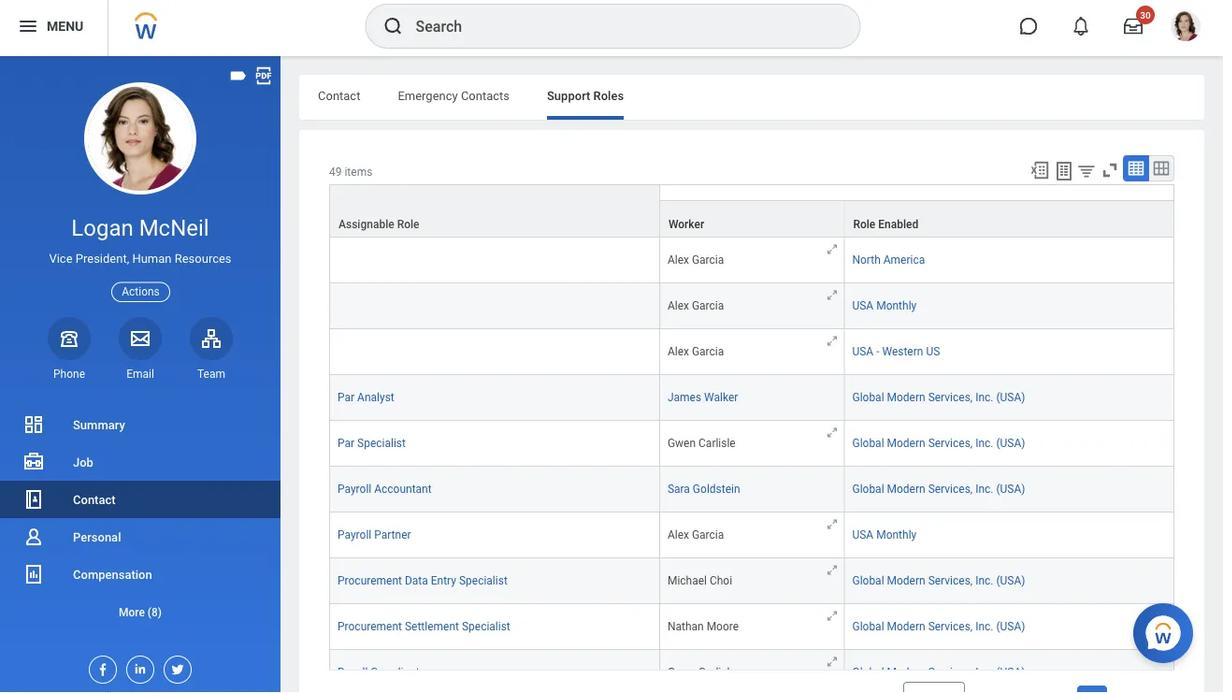 Task type: vqa. For each thing, say whether or not it's contained in the screenshot.
the Contact
yes



Task type: describe. For each thing, give the bounding box(es) containing it.
row containing par specialist
[[329, 421, 1175, 467]]

north america link
[[853, 254, 926, 267]]

alex garcia for cell related to north america
[[668, 254, 725, 267]]

(8)
[[148, 606, 162, 619]]

phone button
[[48, 317, 91, 382]]

james
[[668, 391, 702, 404]]

inc. for recall coordinator
[[976, 666, 994, 679]]

partner
[[374, 529, 411, 542]]

carlisle for coordinator
[[699, 666, 736, 679]]

michael choi cell
[[661, 559, 845, 605]]

accountant
[[374, 483, 432, 496]]

inc. for par specialist
[[976, 437, 994, 450]]

row containing procurement data entry specialist
[[329, 559, 1175, 605]]

view team image
[[200, 327, 223, 350]]

row containing payroll accountant
[[329, 467, 1175, 513]]

0 vertical spatial contact
[[318, 88, 361, 102]]

logan
[[71, 215, 134, 241]]

par analyst
[[338, 391, 395, 404]]

modern for par analyst
[[888, 391, 926, 404]]

gwen for recall coordinator
[[668, 666, 696, 679]]

table image
[[1128, 159, 1146, 178]]

mcneil
[[139, 215, 209, 241]]

usa for grow icon associated with alex garcia's the usa monthly link
[[853, 300, 874, 313]]

payroll accountant
[[338, 483, 432, 496]]

menu banner
[[0, 0, 1224, 56]]

actions
[[122, 285, 160, 299]]

services, for par analyst
[[929, 391, 973, 404]]

par for par specialist
[[338, 437, 355, 450]]

worker
[[669, 218, 705, 231]]

global modern services, inc. (usa) link for procurement settlement specialist
[[853, 620, 1026, 634]]

global for par analyst
[[853, 391, 885, 404]]

2 role from the left
[[854, 218, 876, 231]]

global modern services, inc. (usa) link for par specialist
[[853, 437, 1026, 450]]

payroll accountant link
[[338, 483, 432, 496]]

search image
[[382, 15, 405, 37]]

goldstein
[[693, 483, 741, 496]]

email button
[[119, 317, 162, 382]]

49
[[329, 166, 342, 179]]

global modern services, inc. (usa) link for par analyst
[[853, 391, 1026, 404]]

global modern services, inc. (usa) link for procurement data entry specialist
[[853, 575, 1026, 588]]

par specialist link
[[338, 437, 406, 450]]

garcia for cell related to usa monthly
[[692, 300, 725, 313]]

support
[[547, 88, 591, 102]]

summary link
[[0, 406, 281, 444]]

modern for payroll accountant
[[888, 483, 926, 496]]

usa monthly link for grow icon associated with alex garcia
[[853, 300, 917, 313]]

data
[[405, 575, 428, 588]]

sara goldstein
[[668, 483, 741, 496]]

roles
[[594, 88, 624, 102]]

global modern services, inc. (usa) for payroll accountant
[[853, 483, 1026, 496]]

-
[[877, 345, 880, 358]]

us
[[927, 345, 941, 358]]

global modern services, inc. (usa) for procurement settlement specialist
[[853, 620, 1026, 634]]

contact link
[[0, 481, 281, 518]]

sara
[[668, 483, 690, 496]]

role enabled
[[854, 218, 919, 231]]

procurement data entry specialist link
[[338, 575, 508, 588]]

president,
[[76, 252, 129, 266]]

walker
[[705, 391, 739, 404]]

services, for payroll accountant
[[929, 483, 973, 496]]

global modern services, inc. (usa) for par analyst
[[853, 391, 1026, 404]]

modern for procurement settlement specialist
[[888, 620, 926, 634]]

global for procurement data entry specialist
[[853, 575, 885, 588]]

gwen for par specialist
[[668, 437, 696, 450]]

inc. for procurement data entry specialist
[[976, 575, 994, 588]]

human
[[132, 252, 172, 266]]

4 row from the top
[[329, 329, 1175, 375]]

payroll partner
[[338, 529, 411, 542]]

team logan mcneil element
[[190, 367, 233, 382]]

2 grow image from the top
[[826, 334, 840, 348]]

2 vertical spatial specialist
[[462, 620, 511, 634]]

michael choi
[[668, 575, 733, 588]]

30
[[1141, 9, 1152, 21]]

recall coordinator
[[338, 666, 430, 679]]

phone
[[53, 368, 85, 381]]

emergency
[[398, 88, 458, 102]]

michael
[[668, 575, 707, 588]]

grow image for payroll partner
[[826, 518, 840, 532]]

america
[[884, 254, 926, 267]]

contact image
[[22, 488, 45, 511]]

4 alex garcia from the top
[[668, 529, 725, 542]]

team link
[[190, 317, 233, 382]]

garcia for cell related to north america
[[692, 254, 725, 267]]

notifications large image
[[1072, 17, 1091, 36]]

(usa) for payroll accountant
[[997, 483, 1026, 496]]

alex garcia cell for cell related to north america
[[661, 238, 845, 284]]

usa - western us
[[853, 345, 941, 358]]

grow image for gwen carlisle
[[826, 426, 840, 440]]

services, for par specialist
[[929, 437, 973, 450]]

tag image
[[228, 66, 249, 86]]

global modern services, inc. (usa) link for payroll accountant
[[853, 483, 1026, 496]]

par analyst link
[[338, 391, 395, 404]]

global for procurement settlement specialist
[[853, 620, 885, 634]]

recall
[[338, 666, 368, 679]]

row containing payroll partner
[[329, 513, 1175, 559]]

4 garcia from the top
[[692, 529, 725, 542]]

global for par specialist
[[853, 437, 885, 450]]

profile logan mcneil image
[[1172, 11, 1201, 45]]

coordinator
[[371, 666, 430, 679]]

more (8)
[[119, 606, 162, 619]]

4 alex garcia cell from the top
[[661, 513, 845, 559]]

gwen carlisle for par specialist
[[668, 437, 736, 450]]

more
[[119, 606, 145, 619]]

linkedin image
[[127, 657, 148, 677]]

inbox large image
[[1125, 17, 1143, 36]]

phone logan mcneil element
[[48, 367, 91, 382]]

inc. for par analyst
[[976, 391, 994, 404]]

alex garcia for cell associated with usa - western us
[[668, 345, 725, 358]]

gwen carlisle cell for par specialist
[[661, 421, 845, 467]]

tab list containing contact
[[299, 75, 1205, 120]]

global modern services, inc. (usa) link for recall coordinator
[[853, 666, 1026, 679]]

assignable role
[[339, 218, 420, 231]]

choi
[[710, 575, 733, 588]]

procurement data entry specialist
[[338, 575, 508, 588]]

row containing par analyst
[[329, 375, 1175, 421]]

menu button
[[0, 0, 108, 56]]

phone image
[[56, 327, 82, 350]]

vice
[[49, 252, 73, 266]]

usa monthly link for grow image corresponding to payroll partner
[[853, 529, 917, 542]]

(usa) for par analyst
[[997, 391, 1026, 404]]

par specialist
[[338, 437, 406, 450]]

4 alex from the top
[[668, 529, 690, 542]]

summary
[[73, 418, 125, 432]]

personal link
[[0, 518, 281, 556]]

grow image for recall coordinator
[[826, 655, 840, 669]]

grow image for nathan moore
[[826, 609, 840, 623]]

row containing procurement settlement specialist
[[329, 605, 1175, 650]]

compensation link
[[0, 556, 281, 593]]

carlisle for specialist
[[699, 437, 736, 450]]

global for payroll accountant
[[853, 483, 885, 496]]



Task type: locate. For each thing, give the bounding box(es) containing it.
1 vertical spatial contact
[[73, 493, 116, 507]]

gwen carlisle for recall coordinator
[[668, 666, 736, 679]]

3 grow image from the top
[[826, 518, 840, 532]]

global modern services, inc. (usa) link
[[853, 391, 1026, 404], [853, 437, 1026, 450], [853, 483, 1026, 496], [853, 575, 1026, 588], [853, 620, 1026, 634], [853, 666, 1026, 679]]

6 global from the top
[[853, 666, 885, 679]]

specialist right settlement
[[462, 620, 511, 634]]

0 vertical spatial par
[[338, 391, 355, 404]]

procurement for procurement settlement specialist
[[338, 620, 402, 634]]

1 horizontal spatial contact
[[318, 88, 361, 102]]

2 alex garcia from the top
[[668, 300, 725, 313]]

grow image
[[826, 288, 840, 302], [826, 426, 840, 440], [826, 609, 840, 623]]

gwen
[[668, 437, 696, 450], [668, 666, 696, 679]]

monthly for grow icon associated with alex garcia's the usa monthly link
[[877, 300, 917, 313]]

row containing worker
[[329, 200, 1175, 238]]

par
[[338, 391, 355, 404], [338, 437, 355, 450]]

6 inc. from the top
[[976, 666, 994, 679]]

0 vertical spatial payroll
[[338, 483, 372, 496]]

2 grow image from the top
[[826, 426, 840, 440]]

2 payroll from the top
[[338, 529, 372, 542]]

entry
[[431, 575, 457, 588]]

6 services, from the top
[[929, 666, 973, 679]]

payroll left partner
[[338, 529, 372, 542]]

vice president, human resources
[[49, 252, 232, 266]]

3 alex from the top
[[668, 345, 690, 358]]

monthly
[[877, 300, 917, 313], [877, 529, 917, 542]]

logan mcneil
[[71, 215, 209, 241]]

1 cell from the top
[[329, 238, 661, 284]]

5 grow image from the top
[[826, 655, 840, 669]]

job image
[[22, 451, 45, 473]]

49 items
[[329, 166, 373, 179]]

4 inc. from the top
[[976, 575, 994, 588]]

1 gwen from the top
[[668, 437, 696, 450]]

garcia for cell associated with usa - western us
[[692, 345, 725, 358]]

1 vertical spatial usa
[[853, 345, 874, 358]]

2 gwen from the top
[[668, 666, 696, 679]]

payroll for payroll partner
[[338, 529, 372, 542]]

3 garcia from the top
[[692, 345, 725, 358]]

job link
[[0, 444, 281, 481]]

0 vertical spatial gwen carlisle cell
[[661, 421, 845, 467]]

1 alex garcia cell from the top
[[661, 238, 845, 284]]

2 usa monthly link from the top
[[853, 529, 917, 542]]

procurement settlement specialist link
[[338, 620, 511, 634]]

3 row from the top
[[329, 284, 1175, 329]]

western
[[883, 345, 924, 358]]

2 carlisle from the top
[[699, 666, 736, 679]]

gwen carlisle cell down moore
[[661, 650, 845, 693]]

gwen carlisle cell for recall coordinator
[[661, 650, 845, 693]]

3 services, from the top
[[929, 483, 973, 496]]

par down par analyst link
[[338, 437, 355, 450]]

1 alex from the top
[[668, 254, 690, 267]]

gwen down nathan
[[668, 666, 696, 679]]

1 vertical spatial usa monthly
[[853, 529, 917, 542]]

settlement
[[405, 620, 459, 634]]

procurement for procurement data entry specialist
[[338, 575, 402, 588]]

5 global from the top
[[853, 620, 885, 634]]

3 global from the top
[[853, 483, 885, 496]]

6 (usa) from the top
[[997, 666, 1026, 679]]

procurement
[[338, 575, 402, 588], [338, 620, 402, 634]]

2 modern from the top
[[888, 437, 926, 450]]

row
[[329, 200, 1175, 238], [329, 238, 1175, 284], [329, 284, 1175, 329], [329, 329, 1175, 375], [329, 375, 1175, 421], [329, 421, 1175, 467], [329, 467, 1175, 513], [329, 513, 1175, 559], [329, 559, 1175, 605], [329, 605, 1175, 650], [329, 650, 1175, 693]]

1 vertical spatial payroll
[[338, 529, 372, 542]]

2 global from the top
[[853, 437, 885, 450]]

global modern services, inc. (usa) for recall coordinator
[[853, 666, 1026, 679]]

usa for usa - western us link
[[853, 345, 874, 358]]

specialist up payroll accountant link
[[358, 437, 406, 450]]

expand table image
[[1153, 159, 1172, 178]]

grow image
[[826, 242, 840, 256], [826, 334, 840, 348], [826, 518, 840, 532], [826, 563, 840, 577], [826, 655, 840, 669]]

facebook image
[[90, 657, 110, 677]]

james walker link
[[668, 391, 739, 404]]

resources
[[175, 252, 232, 266]]

cell for usa monthly
[[329, 284, 661, 329]]

2 procurement from the top
[[338, 620, 402, 634]]

par left analyst
[[338, 391, 355, 404]]

4 grow image from the top
[[826, 563, 840, 577]]

tab list
[[299, 75, 1205, 120]]

email
[[126, 368, 154, 381]]

usa monthly
[[853, 300, 917, 313], [853, 529, 917, 542]]

services, for procurement settlement specialist
[[929, 620, 973, 634]]

2 monthly from the top
[[877, 529, 917, 542]]

payroll left accountant
[[338, 483, 372, 496]]

gwen carlisle
[[668, 437, 736, 450], [668, 666, 736, 679]]

1 procurement from the top
[[338, 575, 402, 588]]

5 row from the top
[[329, 375, 1175, 421]]

actions button
[[112, 282, 170, 302]]

6 global modern services, inc. (usa) from the top
[[853, 666, 1026, 679]]

2 vertical spatial usa
[[853, 529, 874, 542]]

1 vertical spatial gwen carlisle
[[668, 666, 736, 679]]

procurement up the recall coordinator
[[338, 620, 402, 634]]

list containing summary
[[0, 406, 281, 631]]

2 gwen carlisle from the top
[[668, 666, 736, 679]]

personal
[[73, 530, 121, 544]]

1 modern from the top
[[888, 391, 926, 404]]

global modern services, inc. (usa) for par specialist
[[853, 437, 1026, 450]]

5 (usa) from the top
[[997, 620, 1026, 634]]

contact up 49
[[318, 88, 361, 102]]

6 row from the top
[[329, 421, 1175, 467]]

role enabled button
[[845, 201, 1174, 237]]

2 global modern services, inc. (usa) from the top
[[853, 437, 1026, 450]]

1 monthly from the top
[[877, 300, 917, 313]]

justify image
[[17, 15, 39, 37]]

gwen carlisle down james walker link
[[668, 437, 736, 450]]

carlisle
[[699, 437, 736, 450], [699, 666, 736, 679]]

alex garcia cell for cell related to usa monthly
[[661, 284, 845, 329]]

4 modern from the top
[[888, 575, 926, 588]]

global for recall coordinator
[[853, 666, 885, 679]]

alex garcia
[[668, 254, 725, 267], [668, 300, 725, 313], [668, 345, 725, 358], [668, 529, 725, 542]]

1 alex garcia from the top
[[668, 254, 725, 267]]

0 vertical spatial grow image
[[826, 288, 840, 302]]

alex
[[668, 254, 690, 267], [668, 300, 690, 313], [668, 345, 690, 358], [668, 529, 690, 542]]

0 vertical spatial gwen carlisle
[[668, 437, 736, 450]]

contact up personal
[[73, 493, 116, 507]]

mail image
[[129, 327, 152, 350]]

more (8) button
[[0, 601, 281, 624]]

2 par from the top
[[338, 437, 355, 450]]

services,
[[929, 391, 973, 404], [929, 437, 973, 450], [929, 483, 973, 496], [929, 575, 973, 588], [929, 620, 973, 634], [929, 666, 973, 679]]

4 global modern services, inc. (usa) from the top
[[853, 575, 1026, 588]]

1 global modern services, inc. (usa) from the top
[[853, 391, 1026, 404]]

role
[[397, 218, 420, 231], [854, 218, 876, 231]]

1 vertical spatial grow image
[[826, 426, 840, 440]]

view printable version (pdf) image
[[254, 66, 274, 86]]

payroll for payroll accountant
[[338, 483, 372, 496]]

1 gwen carlisle from the top
[[668, 437, 736, 450]]

11 row from the top
[[329, 650, 1175, 693]]

cell for north america
[[329, 238, 661, 284]]

grow image for procurement data entry specialist
[[826, 563, 840, 577]]

1 grow image from the top
[[826, 288, 840, 302]]

usa for the usa monthly link corresponding to grow image corresponding to payroll partner
[[853, 529, 874, 542]]

1 usa from the top
[[853, 300, 874, 313]]

1 grow image from the top
[[826, 242, 840, 256]]

assignable role row
[[329, 184, 1175, 238]]

1 usa monthly link from the top
[[853, 300, 917, 313]]

role right assignable
[[397, 218, 420, 231]]

team
[[197, 368, 226, 381]]

export to excel image
[[1030, 160, 1051, 181]]

1 vertical spatial par
[[338, 437, 355, 450]]

2 vertical spatial grow image
[[826, 609, 840, 623]]

recall coordinator link
[[338, 666, 430, 679]]

(usa) for recall coordinator
[[997, 666, 1026, 679]]

role left the enabled
[[854, 218, 876, 231]]

twitter image
[[165, 657, 185, 677]]

3 (usa) from the top
[[997, 483, 1026, 496]]

5 inc. from the top
[[976, 620, 994, 634]]

assignable role button
[[330, 185, 660, 237]]

4 (usa) from the top
[[997, 575, 1026, 588]]

list
[[0, 406, 281, 631]]

alex for cell associated with usa - western us
[[668, 345, 690, 358]]

carlisle up goldstein
[[699, 437, 736, 450]]

1 usa monthly from the top
[[853, 300, 917, 313]]

modern for recall coordinator
[[888, 666, 926, 679]]

inc. for procurement settlement specialist
[[976, 620, 994, 634]]

gwen carlisle cell
[[661, 421, 845, 467], [661, 650, 845, 693]]

sara goldstein link
[[668, 483, 741, 496]]

analyst
[[358, 391, 395, 404]]

1 global from the top
[[853, 391, 885, 404]]

nathan moore cell
[[661, 605, 845, 650]]

1 vertical spatial usa monthly link
[[853, 529, 917, 542]]

(usa) for procurement settlement specialist
[[997, 620, 1026, 634]]

grow image inside "michael choi" cell
[[826, 563, 840, 577]]

0 vertical spatial specialist
[[358, 437, 406, 450]]

3 global modern services, inc. (usa) from the top
[[853, 483, 1026, 496]]

assignable
[[339, 218, 395, 231]]

services, for recall coordinator
[[929, 666, 973, 679]]

4 services, from the top
[[929, 575, 973, 588]]

3 inc. from the top
[[976, 483, 994, 496]]

2 cell from the top
[[329, 284, 661, 329]]

alex for cell related to north america
[[668, 254, 690, 267]]

10 row from the top
[[329, 605, 1175, 650]]

1 vertical spatial gwen
[[668, 666, 696, 679]]

1 services, from the top
[[929, 391, 973, 404]]

procurement down payroll partner on the left bottom of page
[[338, 575, 402, 588]]

5 modern from the top
[[888, 620, 926, 634]]

services, for procurement data entry specialist
[[929, 575, 973, 588]]

modern for procurement data entry specialist
[[888, 575, 926, 588]]

job
[[73, 455, 94, 469]]

5 services, from the top
[[929, 620, 973, 634]]

1 role from the left
[[397, 218, 420, 231]]

menu
[[47, 18, 84, 34]]

4 global from the top
[[853, 575, 885, 588]]

more (8) button
[[0, 593, 281, 631]]

enabled
[[879, 218, 919, 231]]

payroll
[[338, 483, 372, 496], [338, 529, 372, 542]]

alex garcia for cell related to usa monthly
[[668, 300, 725, 313]]

compensation image
[[22, 563, 45, 586]]

gwen carlisle down nathan moore
[[668, 666, 736, 679]]

6 global modern services, inc. (usa) link from the top
[[853, 666, 1026, 679]]

cell for usa - western us
[[329, 329, 661, 375]]

0 vertical spatial usa
[[853, 300, 874, 313]]

1 vertical spatial carlisle
[[699, 666, 736, 679]]

8 row from the top
[[329, 513, 1175, 559]]

0 horizontal spatial contact
[[73, 493, 116, 507]]

garcia
[[692, 254, 725, 267], [692, 300, 725, 313], [692, 345, 725, 358], [692, 529, 725, 542]]

personal image
[[22, 526, 45, 548]]

support roles
[[547, 88, 624, 102]]

0 horizontal spatial role
[[397, 218, 420, 231]]

3 modern from the top
[[888, 483, 926, 496]]

grow image for alex garcia
[[826, 288, 840, 302]]

1 row from the top
[[329, 200, 1175, 238]]

summary image
[[22, 414, 45, 436]]

3 usa from the top
[[853, 529, 874, 542]]

inc. for payroll accountant
[[976, 483, 994, 496]]

0 vertical spatial monthly
[[877, 300, 917, 313]]

usa - western us link
[[853, 345, 941, 358]]

1 par from the top
[[338, 391, 355, 404]]

worker button
[[661, 201, 844, 237]]

2 usa monthly from the top
[[853, 529, 917, 542]]

gwen carlisle cell down the walker
[[661, 421, 845, 467]]

usa monthly link
[[853, 300, 917, 313], [853, 529, 917, 542]]

global
[[853, 391, 885, 404], [853, 437, 885, 450], [853, 483, 885, 496], [853, 575, 885, 588], [853, 620, 885, 634], [853, 666, 885, 679]]

3 global modern services, inc. (usa) link from the top
[[853, 483, 1026, 496]]

compensation
[[73, 568, 152, 582]]

nathan
[[668, 620, 704, 634]]

1 vertical spatial procurement
[[338, 620, 402, 634]]

0 vertical spatial gwen
[[668, 437, 696, 450]]

1 gwen carlisle cell from the top
[[661, 421, 845, 467]]

moore
[[707, 620, 739, 634]]

navigation pane region
[[0, 56, 281, 693]]

carlisle down moore
[[699, 666, 736, 679]]

north america
[[853, 254, 926, 267]]

select to filter grid data image
[[1077, 161, 1098, 181]]

(usa) for par specialist
[[997, 437, 1026, 450]]

alex garcia cell
[[661, 238, 845, 284], [661, 284, 845, 329], [661, 329, 845, 375], [661, 513, 845, 559]]

9 row from the top
[[329, 559, 1175, 605]]

3 alex garcia cell from the top
[[661, 329, 845, 375]]

5 global modern services, inc. (usa) link from the top
[[853, 620, 1026, 634]]

2 alex from the top
[[668, 300, 690, 313]]

1 payroll from the top
[[338, 483, 372, 496]]

modern for par specialist
[[888, 437, 926, 450]]

1 global modern services, inc. (usa) link from the top
[[853, 391, 1026, 404]]

alex for cell related to usa monthly
[[668, 300, 690, 313]]

procurement settlement specialist
[[338, 620, 511, 634]]

2 usa from the top
[[853, 345, 874, 358]]

1 vertical spatial monthly
[[877, 529, 917, 542]]

contact
[[318, 88, 361, 102], [73, 493, 116, 507]]

0 vertical spatial procurement
[[338, 575, 402, 588]]

3 grow image from the top
[[826, 609, 840, 623]]

monthly for the usa monthly link corresponding to grow image corresponding to payroll partner
[[877, 529, 917, 542]]

nathan moore
[[668, 620, 739, 634]]

toolbar
[[1022, 155, 1175, 184]]

1 vertical spatial specialist
[[459, 575, 508, 588]]

grow image inside nathan moore cell
[[826, 609, 840, 623]]

2 inc. from the top
[[976, 437, 994, 450]]

2 services, from the top
[[929, 437, 973, 450]]

0 vertical spatial usa monthly link
[[853, 300, 917, 313]]

6 modern from the top
[[888, 666, 926, 679]]

3 alex garcia from the top
[[668, 345, 725, 358]]

0 vertical spatial carlisle
[[699, 437, 736, 450]]

0 vertical spatial usa monthly
[[853, 300, 917, 313]]

2 (usa) from the top
[[997, 437, 1026, 450]]

2 global modern services, inc. (usa) link from the top
[[853, 437, 1026, 450]]

2 garcia from the top
[[692, 300, 725, 313]]

items
[[345, 166, 373, 179]]

1 carlisle from the top
[[699, 437, 736, 450]]

usa
[[853, 300, 874, 313], [853, 345, 874, 358], [853, 529, 874, 542]]

contact inside navigation pane region
[[73, 493, 116, 507]]

30 button
[[1114, 6, 1156, 47]]

email logan mcneil element
[[119, 367, 162, 382]]

export to worksheets image
[[1054, 160, 1076, 182]]

payroll partner link
[[338, 529, 411, 542]]

Search Workday  search field
[[416, 6, 822, 47]]

2 row from the top
[[329, 238, 1175, 284]]

fullscreen image
[[1100, 160, 1121, 181]]

emergency contacts
[[398, 88, 510, 102]]

(usa) for procurement data entry specialist
[[997, 575, 1026, 588]]

4 global modern services, inc. (usa) link from the top
[[853, 575, 1026, 588]]

modern
[[888, 391, 926, 404], [888, 437, 926, 450], [888, 483, 926, 496], [888, 575, 926, 588], [888, 620, 926, 634], [888, 666, 926, 679]]

row containing recall coordinator
[[329, 650, 1175, 693]]

par for par analyst
[[338, 391, 355, 404]]

2 alex garcia cell from the top
[[661, 284, 845, 329]]

global modern services, inc. (usa) for procurement data entry specialist
[[853, 575, 1026, 588]]

2 gwen carlisle cell from the top
[[661, 650, 845, 693]]

contacts
[[461, 88, 510, 102]]

cell
[[329, 238, 661, 284], [329, 284, 661, 329], [329, 329, 661, 375]]

gwen down "james"
[[668, 437, 696, 450]]

1 horizontal spatial role
[[854, 218, 876, 231]]

1 (usa) from the top
[[997, 391, 1026, 404]]

specialist right entry
[[459, 575, 508, 588]]

alex garcia cell for cell associated with usa - western us
[[661, 329, 845, 375]]

north
[[853, 254, 881, 267]]

james walker
[[668, 391, 739, 404]]

1 garcia from the top
[[692, 254, 725, 267]]

1 inc. from the top
[[976, 391, 994, 404]]

1 vertical spatial gwen carlisle cell
[[661, 650, 845, 693]]



